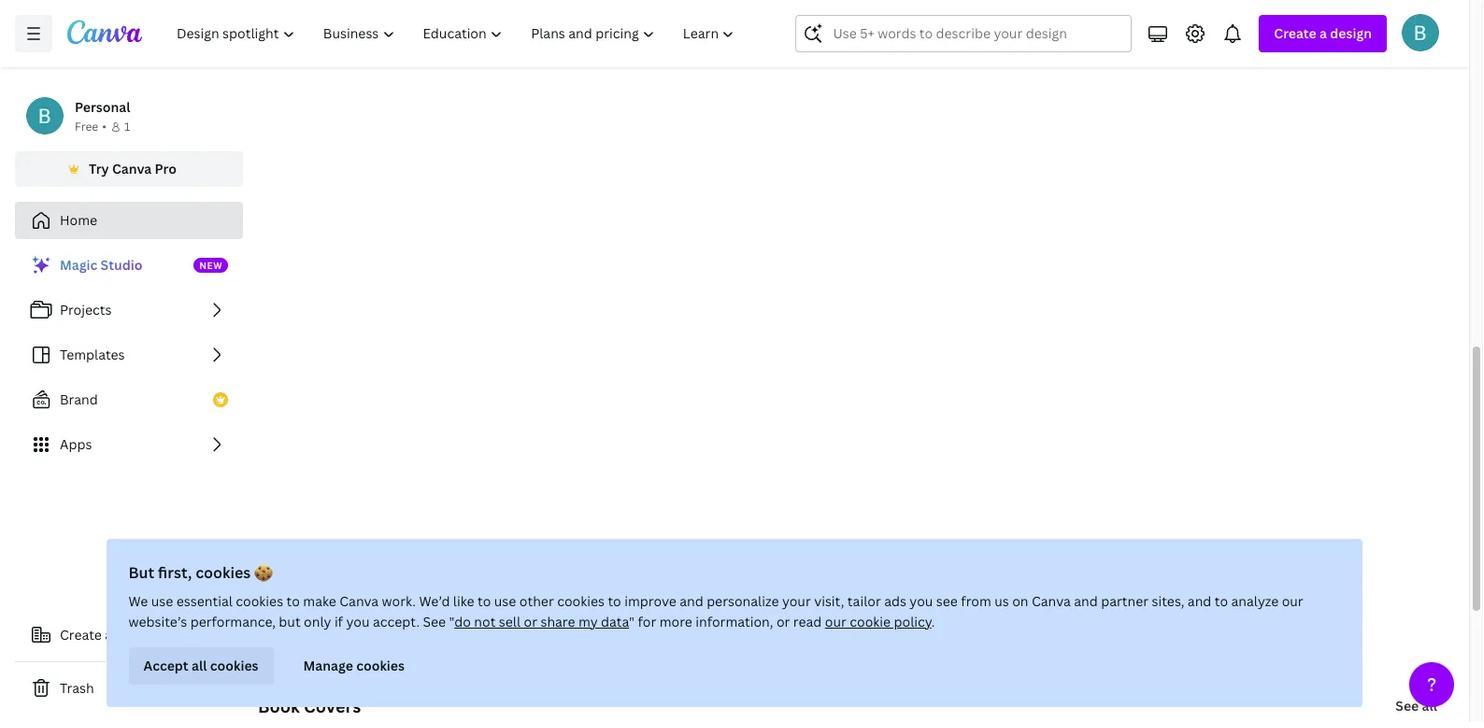 Task type: describe. For each thing, give the bounding box(es) containing it.
try canva pro
[[89, 160, 177, 178]]

2 and from the left
[[1075, 593, 1099, 610]]

read
[[794, 613, 822, 631]]

not
[[475, 613, 496, 631]]

for
[[638, 613, 657, 631]]

share
[[541, 613, 576, 631]]

see inside we use essential cookies to make canva work. we'd like to use other cookies to improve and personalize your visit, tailor ads you see from us on canva and partner sites, and to analyze our website's performance, but only if you accept. see "
[[423, 613, 446, 631]]

accept.
[[373, 613, 420, 631]]

templates link
[[15, 336, 243, 374]]

magic
[[60, 256, 97, 274]]

manage
[[304, 657, 354, 675]]

apps link
[[15, 426, 243, 464]]

on
[[1013, 593, 1029, 610]]

apps
[[60, 436, 92, 453]]

1 use from the left
[[152, 593, 174, 610]]

cookies up my
[[558, 593, 605, 610]]

top level navigation element
[[165, 15, 751, 52]]

" inside we use essential cookies to make canva work. we'd like to use other cookies to improve and personalize your visit, tailor ads you see from us on canva and partner sites, and to analyze our website's performance, but only if you accept. see "
[[450, 613, 455, 631]]

new
[[199, 259, 223, 272]]

see all link
[[1394, 688, 1439, 723]]

create a team button
[[15, 617, 243, 654]]

canva inside button
[[112, 160, 152, 178]]

book
[[258, 695, 300, 718]]

create for create a team
[[60, 626, 102, 644]]

manage cookies
[[304, 657, 405, 675]]

your
[[783, 593, 812, 610]]

2 horizontal spatial canva
[[1032, 593, 1071, 610]]

trash
[[60, 680, 94, 697]]

3 and from the left
[[1188, 593, 1212, 610]]

tailor
[[848, 593, 882, 610]]

0 horizontal spatial our
[[826, 613, 847, 631]]

all for accept
[[192, 657, 207, 675]]

accept all cookies
[[144, 657, 259, 675]]

create a team
[[60, 626, 148, 644]]

from
[[962, 593, 992, 610]]

2 " from the left
[[630, 613, 635, 631]]

2 or from the left
[[777, 613, 791, 631]]

create for create a design
[[1274, 24, 1317, 42]]

create a design button
[[1259, 15, 1387, 52]]

covers
[[304, 695, 361, 718]]

if
[[335, 613, 344, 631]]

a for team
[[105, 626, 112, 644]]

make
[[304, 593, 337, 610]]

cookies inside button
[[357, 657, 405, 675]]

2 to from the left
[[478, 593, 492, 610]]

projects
[[60, 301, 112, 319]]

our cookie policy link
[[826, 613, 932, 631]]

cookie
[[850, 613, 891, 631]]

trash link
[[15, 670, 243, 708]]

book covers link
[[258, 695, 361, 718]]

try canva pro button
[[15, 151, 243, 187]]

but first, cookies 🍪
[[129, 563, 273, 583]]

all for see
[[1422, 697, 1438, 715]]

sites,
[[1152, 593, 1185, 610]]

brand
[[60, 391, 98, 408]]

studio
[[101, 256, 142, 274]]

visit,
[[815, 593, 845, 610]]

free
[[75, 119, 98, 135]]

we use essential cookies to make canva work. we'd like to use other cookies to improve and personalize your visit, tailor ads you see from us on canva and partner sites, and to analyze our website's performance, but only if you accept. see "
[[129, 593, 1304, 631]]

partner
[[1102, 593, 1149, 610]]

magic studio
[[60, 256, 142, 274]]



Task type: locate. For each thing, give the bounding box(es) containing it.
list containing magic studio
[[15, 247, 243, 464]]

.
[[932, 613, 936, 631]]

and left partner
[[1075, 593, 1099, 610]]

a left design
[[1320, 24, 1327, 42]]

0 horizontal spatial and
[[680, 593, 704, 610]]

create left team
[[60, 626, 102, 644]]

and right sites,
[[1188, 593, 1212, 610]]

1 horizontal spatial a
[[1320, 24, 1327, 42]]

create inside dropdown button
[[1274, 24, 1317, 42]]

1 vertical spatial all
[[1422, 697, 1438, 715]]

" left for
[[630, 613, 635, 631]]

1 horizontal spatial our
[[1283, 593, 1304, 610]]

1 and from the left
[[680, 593, 704, 610]]

•
[[102, 119, 106, 135]]

free •
[[75, 119, 106, 135]]

a left team
[[105, 626, 112, 644]]

essential
[[177, 593, 233, 610]]

1 vertical spatial create
[[60, 626, 102, 644]]

2 use from the left
[[495, 593, 517, 610]]

1 vertical spatial you
[[347, 613, 370, 631]]

our inside we use essential cookies to make canva work. we'd like to use other cookies to improve and personalize your visit, tailor ads you see from us on canva and partner sites, and to analyze our website's performance, but only if you accept. see "
[[1283, 593, 1304, 610]]

do
[[455, 613, 471, 631]]

personal
[[75, 98, 130, 116]]

0 horizontal spatial use
[[152, 593, 174, 610]]

see
[[937, 593, 958, 610]]

🍪
[[255, 563, 273, 583]]

1 or from the left
[[524, 613, 538, 631]]

list
[[15, 247, 243, 464]]

0 horizontal spatial a
[[105, 626, 112, 644]]

ads
[[885, 593, 907, 610]]

design
[[1330, 24, 1372, 42]]

create
[[1274, 24, 1317, 42], [60, 626, 102, 644]]

only
[[304, 613, 332, 631]]

you up policy at the right bottom of the page
[[910, 593, 934, 610]]

1 vertical spatial our
[[826, 613, 847, 631]]

1 horizontal spatial or
[[777, 613, 791, 631]]

create inside button
[[60, 626, 102, 644]]

we
[[129, 593, 149, 610]]

our right analyze
[[1283, 593, 1304, 610]]

my
[[579, 613, 598, 631]]

canva right the try
[[112, 160, 152, 178]]

or
[[524, 613, 538, 631], [777, 613, 791, 631]]

us
[[995, 593, 1010, 610]]

templates
[[60, 346, 125, 364]]

None search field
[[796, 15, 1132, 52]]

more
[[660, 613, 693, 631]]

1 horizontal spatial you
[[910, 593, 934, 610]]

1
[[124, 119, 130, 135]]

1 " from the left
[[450, 613, 455, 631]]

performance,
[[191, 613, 276, 631]]

0 vertical spatial create
[[1274, 24, 1317, 42]]

0 horizontal spatial you
[[347, 613, 370, 631]]

and
[[680, 593, 704, 610], [1075, 593, 1099, 610], [1188, 593, 1212, 610]]

or right sell
[[524, 613, 538, 631]]

1 horizontal spatial and
[[1075, 593, 1099, 610]]

0 horizontal spatial canva
[[112, 160, 152, 178]]

like
[[454, 593, 475, 610]]

canva up the if
[[340, 593, 379, 610]]

1 horizontal spatial "
[[630, 613, 635, 631]]

you right the if
[[347, 613, 370, 631]]

we'd
[[420, 593, 450, 610]]

first,
[[158, 563, 192, 583]]

cookies down 🍪 on the bottom of page
[[236, 593, 284, 610]]

to
[[287, 593, 300, 610], [478, 593, 492, 610], [608, 593, 622, 610], [1215, 593, 1229, 610]]

our
[[1283, 593, 1304, 610], [826, 613, 847, 631]]

projects link
[[15, 292, 243, 329]]

book covers
[[258, 695, 361, 718]]

work.
[[382, 593, 416, 610]]

a inside button
[[105, 626, 112, 644]]

or left read
[[777, 613, 791, 631]]

"
[[450, 613, 455, 631], [630, 613, 635, 631]]

but first, cookies 🍪 dialog
[[107, 539, 1363, 708]]

brand link
[[15, 381, 243, 419]]

policy
[[895, 613, 932, 631]]

a
[[1320, 24, 1327, 42], [105, 626, 112, 644]]

cookies inside button
[[211, 657, 259, 675]]

cookies up essential in the bottom left of the page
[[196, 563, 251, 583]]

analyze
[[1232, 593, 1279, 610]]

create a design
[[1274, 24, 1372, 42]]

canva
[[112, 160, 152, 178], [340, 593, 379, 610], [1032, 593, 1071, 610]]

0 horizontal spatial "
[[450, 613, 455, 631]]

home link
[[15, 202, 243, 239]]

cookies down performance,
[[211, 657, 259, 675]]

all inside button
[[192, 657, 207, 675]]

use up website's
[[152, 593, 174, 610]]

team
[[115, 626, 148, 644]]

but
[[129, 563, 155, 583]]

cookies down 'accept.'
[[357, 657, 405, 675]]

all
[[192, 657, 207, 675], [1422, 697, 1438, 715]]

3 to from the left
[[608, 593, 622, 610]]

website's
[[129, 613, 188, 631]]

create left design
[[1274, 24, 1317, 42]]

4 to from the left
[[1215, 593, 1229, 610]]

home
[[60, 211, 97, 229]]

1 horizontal spatial create
[[1274, 24, 1317, 42]]

improve
[[625, 593, 677, 610]]

0 horizontal spatial see
[[423, 613, 446, 631]]

0 vertical spatial a
[[1320, 24, 1327, 42]]

use
[[152, 593, 174, 610], [495, 593, 517, 610]]

to right like
[[478, 593, 492, 610]]

0 horizontal spatial all
[[192, 657, 207, 675]]

to left analyze
[[1215, 593, 1229, 610]]

1 vertical spatial a
[[105, 626, 112, 644]]

pro
[[155, 160, 177, 178]]

0 vertical spatial you
[[910, 593, 934, 610]]

data
[[602, 613, 630, 631]]

0 vertical spatial see
[[423, 613, 446, 631]]

personalize
[[707, 593, 779, 610]]

1 horizontal spatial use
[[495, 593, 517, 610]]

0 vertical spatial all
[[192, 657, 207, 675]]

our down visit,
[[826, 613, 847, 631]]

see all
[[1396, 697, 1438, 715]]

1 vertical spatial see
[[1396, 697, 1419, 715]]

1 horizontal spatial canva
[[340, 593, 379, 610]]

Search search field
[[833, 16, 1095, 51]]

to up but
[[287, 593, 300, 610]]

do not sell or share my data " for more information, or read our cookie policy .
[[455, 613, 936, 631]]

1 horizontal spatial all
[[1422, 697, 1438, 715]]

1 to from the left
[[287, 593, 300, 610]]

canva right "on"
[[1032, 593, 1071, 610]]

0 vertical spatial our
[[1283, 593, 1304, 610]]

and up do not sell or share my data " for more information, or read our cookie policy .
[[680, 593, 704, 610]]

try
[[89, 160, 109, 178]]

use up sell
[[495, 593, 517, 610]]

information,
[[696, 613, 774, 631]]

brad klo image
[[1402, 14, 1439, 51]]

to up data
[[608, 593, 622, 610]]

2 horizontal spatial and
[[1188, 593, 1212, 610]]

other
[[520, 593, 554, 610]]

a inside dropdown button
[[1320, 24, 1327, 42]]

accept
[[144, 657, 189, 675]]

accept all cookies button
[[129, 648, 274, 685]]

but
[[279, 613, 301, 631]]

see
[[423, 613, 446, 631], [1396, 697, 1419, 715]]

sell
[[499, 613, 521, 631]]

0 horizontal spatial create
[[60, 626, 102, 644]]

do not sell or share my data link
[[455, 613, 630, 631]]

" down like
[[450, 613, 455, 631]]

manage cookies button
[[289, 648, 420, 685]]

0 horizontal spatial or
[[524, 613, 538, 631]]

1 horizontal spatial see
[[1396, 697, 1419, 715]]

a for design
[[1320, 24, 1327, 42]]

cookies
[[196, 563, 251, 583], [236, 593, 284, 610], [558, 593, 605, 610], [211, 657, 259, 675], [357, 657, 405, 675]]



Task type: vqa. For each thing, say whether or not it's contained in the screenshot.
the performance,
yes



